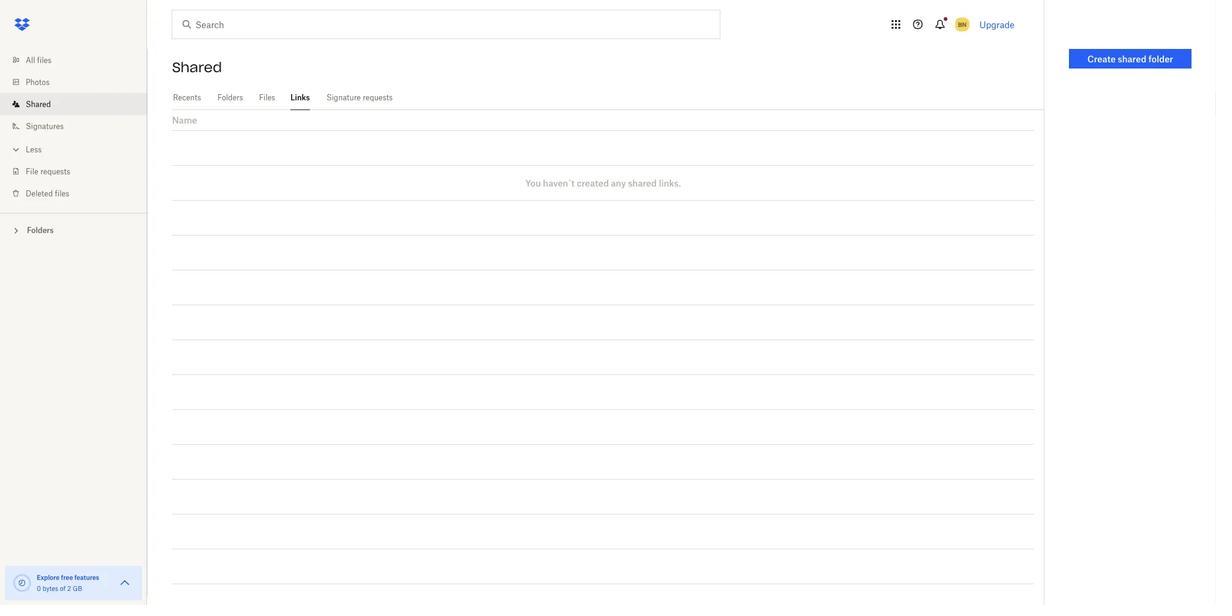 Task type: describe. For each thing, give the bounding box(es) containing it.
file requests
[[26, 167, 70, 176]]

signature requests link
[[325, 86, 395, 108]]

folders inside button
[[27, 226, 54, 235]]

quota usage element
[[12, 574, 32, 594]]

signature requests
[[327, 93, 393, 102]]

links.
[[659, 178, 681, 188]]

bn
[[958, 21, 967, 28]]

of
[[60, 585, 66, 593]]

created
[[577, 178, 609, 188]]

files for deleted files
[[55, 189, 69, 198]]

any
[[611, 178, 626, 188]]

files link
[[259, 86, 276, 108]]

signature
[[327, 93, 361, 102]]

files
[[259, 93, 275, 102]]

haven`t
[[543, 178, 575, 188]]

0 vertical spatial shared
[[172, 59, 222, 76]]

folders inside tab list
[[218, 93, 243, 102]]

folders link
[[217, 86, 244, 108]]

all
[[26, 55, 35, 65]]

signatures link
[[10, 115, 147, 137]]

dropbox image
[[10, 12, 34, 37]]

all files link
[[10, 49, 147, 71]]

upgrade link
[[980, 19, 1015, 30]]

gb
[[73, 585, 82, 593]]

requests for signature requests
[[363, 93, 393, 102]]

you
[[525, 178, 541, 188]]

folders button
[[0, 221, 147, 239]]

requests for file requests
[[40, 167, 70, 176]]

shared list item
[[0, 93, 147, 115]]

links
[[291, 93, 310, 102]]

0 horizontal spatial shared
[[628, 178, 657, 188]]

all files
[[26, 55, 52, 65]]



Task type: vqa. For each thing, say whether or not it's contained in the screenshot.
and inside the "Install On Desktop To Work On Files Offline And Stay Synced."
no



Task type: locate. For each thing, give the bounding box(es) containing it.
1 vertical spatial requests
[[40, 167, 70, 176]]

tab list
[[172, 86, 1044, 110]]

photos link
[[10, 71, 147, 93]]

requests right file
[[40, 167, 70, 176]]

create shared folder button
[[1069, 49, 1192, 69]]

1 horizontal spatial shared
[[172, 59, 222, 76]]

shared left folder
[[1118, 54, 1147, 64]]

deleted
[[26, 189, 53, 198]]

folder
[[1149, 54, 1173, 64]]

bytes
[[43, 585, 58, 593]]

1 vertical spatial shared
[[628, 178, 657, 188]]

1 vertical spatial shared
[[26, 100, 51, 109]]

files inside deleted files link
[[55, 189, 69, 198]]

1 horizontal spatial folders
[[218, 93, 243, 102]]

0 vertical spatial folders
[[218, 93, 243, 102]]

folders down deleted
[[27, 226, 54, 235]]

files inside all files link
[[37, 55, 52, 65]]

folders left "files"
[[218, 93, 243, 102]]

1 horizontal spatial files
[[55, 189, 69, 198]]

0 vertical spatial files
[[37, 55, 52, 65]]

deleted files link
[[10, 183, 147, 205]]

folders
[[218, 93, 243, 102], [27, 226, 54, 235]]

requests right signature
[[363, 93, 393, 102]]

deleted files
[[26, 189, 69, 198]]

list containing all files
[[0, 42, 147, 213]]

free
[[61, 574, 73, 582]]

2
[[67, 585, 71, 593]]

0 horizontal spatial requests
[[40, 167, 70, 176]]

shared inside list item
[[26, 100, 51, 109]]

files
[[37, 55, 52, 65], [55, 189, 69, 198]]

recents link
[[172, 86, 202, 108]]

create shared folder
[[1088, 54, 1173, 64]]

0 horizontal spatial shared
[[26, 100, 51, 109]]

files for all files
[[37, 55, 52, 65]]

shared
[[1118, 54, 1147, 64], [628, 178, 657, 188]]

0 horizontal spatial folders
[[27, 226, 54, 235]]

shared right any
[[628, 178, 657, 188]]

0 horizontal spatial files
[[37, 55, 52, 65]]

signatures
[[26, 122, 64, 131]]

less
[[26, 145, 42, 154]]

1 vertical spatial folders
[[27, 226, 54, 235]]

file requests link
[[10, 161, 147, 183]]

photos
[[26, 78, 50, 87]]

links link
[[290, 86, 310, 108]]

file
[[26, 167, 38, 176]]

create
[[1088, 54, 1116, 64]]

upgrade
[[980, 19, 1015, 30]]

requests
[[363, 93, 393, 102], [40, 167, 70, 176]]

0
[[37, 585, 41, 593]]

shared link
[[10, 93, 147, 115]]

recents
[[173, 93, 201, 102]]

explore free features 0 bytes of 2 gb
[[37, 574, 99, 593]]

Search in folder "Dropbox" text field
[[195, 18, 695, 31]]

features
[[74, 574, 99, 582]]

1 horizontal spatial shared
[[1118, 54, 1147, 64]]

shared
[[172, 59, 222, 76], [26, 100, 51, 109]]

0 vertical spatial requests
[[363, 93, 393, 102]]

files right deleted
[[55, 189, 69, 198]]

shared inside button
[[1118, 54, 1147, 64]]

list
[[0, 42, 147, 213]]

you haven`t created any shared links.
[[525, 178, 681, 188]]

1 vertical spatial files
[[55, 189, 69, 198]]

tab list containing recents
[[172, 86, 1044, 110]]

bn button
[[953, 15, 972, 34]]

explore
[[37, 574, 60, 582]]

files right all
[[37, 55, 52, 65]]

0 vertical spatial shared
[[1118, 54, 1147, 64]]

shared down photos
[[26, 100, 51, 109]]

shared up the recents link
[[172, 59, 222, 76]]

less image
[[10, 144, 22, 156]]

name
[[172, 115, 197, 126]]

1 horizontal spatial requests
[[363, 93, 393, 102]]



